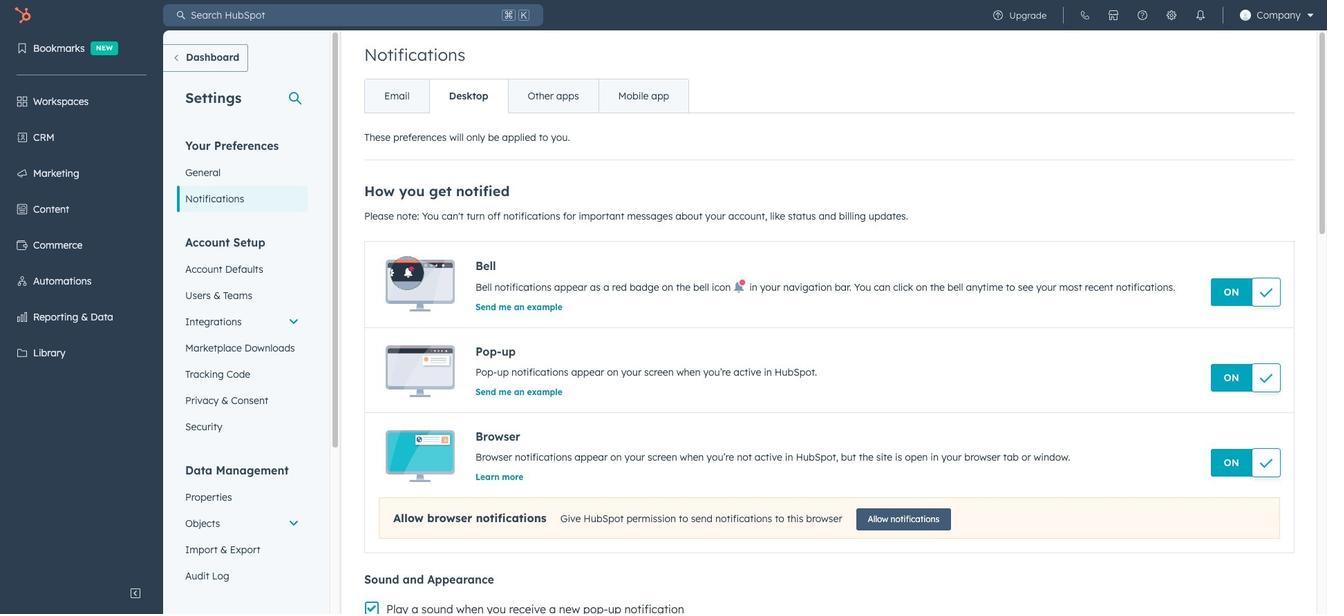Task type: locate. For each thing, give the bounding box(es) containing it.
help image
[[1137, 10, 1148, 21]]

settings image
[[1166, 10, 1177, 21]]

0 horizontal spatial menu
[[0, 30, 163, 580]]

account setup element
[[177, 235, 308, 440]]

simon jacob image
[[1240, 10, 1251, 21]]

Search HubSpot search field
[[185, 4, 499, 26]]

notifications image
[[1195, 10, 1206, 21]]

menu
[[984, 0, 1319, 30], [0, 30, 163, 580]]

navigation
[[364, 79, 689, 113]]



Task type: vqa. For each thing, say whether or not it's contained in the screenshot.
bookmarks primary navigation item image
yes



Task type: describe. For each thing, give the bounding box(es) containing it.
bookmarks primary navigation item image
[[17, 43, 28, 54]]

your preferences element
[[177, 138, 308, 212]]

1 horizontal spatial menu
[[984, 0, 1319, 30]]

data management element
[[177, 463, 308, 590]]

marketplaces image
[[1108, 10, 1119, 21]]



